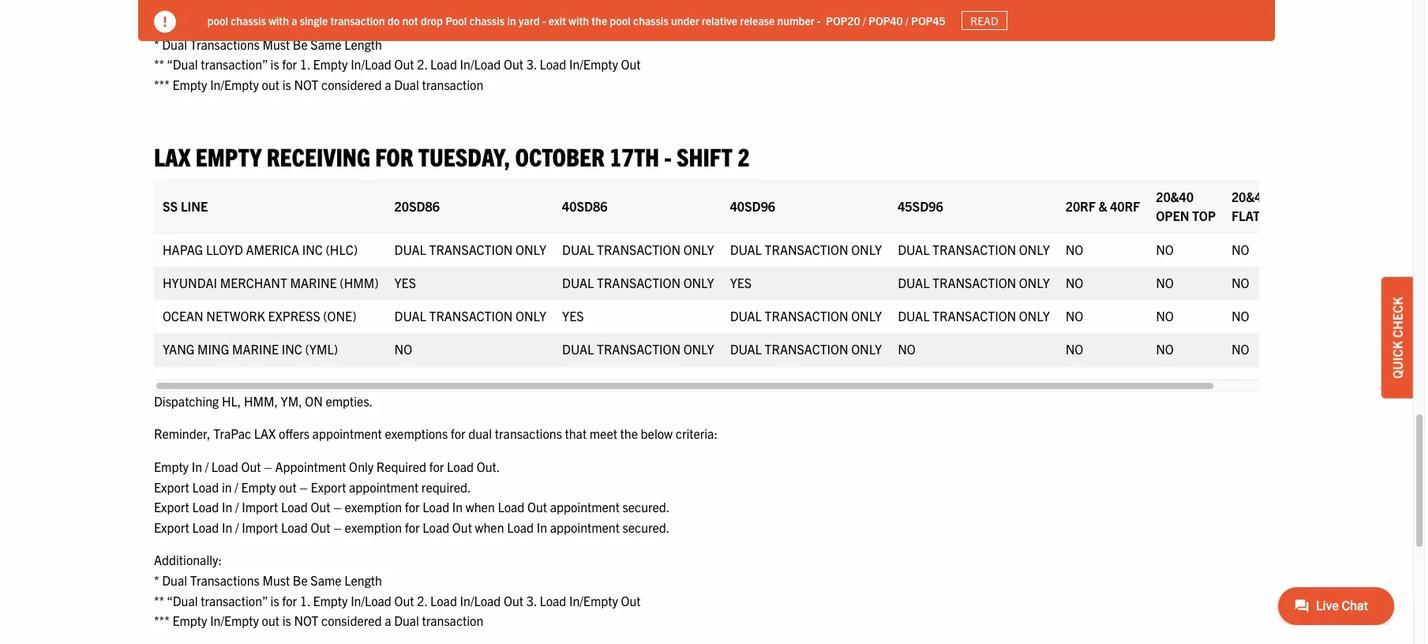 Task type: describe. For each thing, give the bounding box(es) containing it.
1 not from the top
[[294, 76, 319, 92]]

2 horizontal spatial yes
[[730, 275, 752, 290]]

below
[[641, 426, 673, 442]]

yang
[[163, 341, 195, 357]]

20&40 for open
[[1156, 189, 1194, 204]]

america
[[246, 241, 299, 257]]

tuesday,
[[418, 141, 510, 172]]

2 1. from the top
[[300, 593, 310, 609]]

merchant
[[220, 275, 287, 290]]

hmm,
[[244, 393, 278, 409]]

2 vertical spatial a
[[385, 613, 391, 629]]

0 horizontal spatial yes
[[395, 275, 416, 290]]

transactions
[[495, 426, 562, 442]]

read link
[[962, 11, 1008, 30]]

2 import from the top
[[242, 519, 278, 535]]

network
[[206, 308, 265, 324]]

2 vertical spatial transaction
[[422, 613, 484, 629]]

on
[[305, 393, 323, 409]]

2 transactions from the top
[[190, 573, 260, 588]]

(hmm)
[[340, 275, 379, 290]]

hapag
[[163, 241, 203, 257]]

2 vertical spatial out
[[262, 613, 280, 629]]

appointment
[[275, 459, 346, 475]]

2 2. from the top
[[417, 593, 428, 609]]

1 import from the top
[[242, 499, 278, 515]]

required.
[[422, 479, 471, 495]]

1 secured. from the top
[[623, 499, 670, 515]]

rack
[[1264, 208, 1296, 223]]

(hlc)
[[326, 241, 358, 257]]

1 transaction" from the top
[[201, 56, 268, 72]]

inc for (hlc)
[[302, 241, 323, 257]]

40sd86
[[562, 198, 608, 214]]

20rf & 40rf
[[1066, 198, 1141, 214]]

2 same from the top
[[311, 573, 342, 588]]

1 1. from the top
[[300, 56, 310, 72]]

release
[[741, 13, 775, 27]]

relative
[[702, 13, 738, 27]]

yard
[[519, 13, 540, 27]]

top
[[1193, 208, 1216, 223]]

2 be from the top
[[293, 573, 308, 588]]

reminder,
[[154, 426, 210, 442]]

1 length from the top
[[345, 36, 382, 52]]

2 transaction" from the top
[[201, 593, 268, 609]]

1 pool from the left
[[208, 13, 229, 27]]

empty in / load out – appointment only required for load out. export load in / empty out – export appointment required. export load in / import load out – exemption for load in when load out appointment secured. export load in / import load out – exemption for load out when load in appointment secured.
[[154, 459, 670, 535]]

1 horizontal spatial lax
[[254, 426, 276, 442]]

(yml)
[[305, 341, 338, 357]]

0 vertical spatial when
[[466, 499, 495, 515]]

out.
[[477, 459, 500, 475]]

(one)
[[323, 308, 357, 324]]

under
[[672, 13, 700, 27]]

in inside empty in / load out – appointment only required for load out. export load in / empty out – export appointment required. export load in / import load out – exemption for load in when load out appointment secured. export load in / import load out – exemption for load out when load in appointment secured.
[[222, 479, 232, 495]]

0 vertical spatial a
[[292, 13, 298, 27]]

pop20
[[827, 13, 861, 27]]

20&40 flat rack
[[1232, 189, 1296, 223]]

1 vertical spatial when
[[475, 519, 504, 535]]

do
[[388, 13, 400, 27]]

quick
[[1390, 341, 1406, 379]]

1 transactions from the top
[[190, 36, 260, 52]]

40rf
[[1111, 198, 1141, 214]]

pool
[[446, 13, 467, 27]]

inc for (yml)
[[282, 341, 302, 357]]

1 3. from the top
[[527, 56, 537, 72]]

2 not from the top
[[294, 613, 319, 629]]

ss
[[163, 198, 178, 214]]

1 *** from the top
[[154, 76, 170, 92]]

0 vertical spatial transaction
[[331, 13, 385, 27]]

single
[[300, 13, 328, 27]]

hl,
[[222, 393, 241, 409]]

lax empty receiving           for tuesday, october 17th              - shift 2
[[154, 141, 750, 172]]

quick check link
[[1382, 277, 1414, 399]]

2 length from the top
[[345, 573, 382, 588]]

1 horizontal spatial the
[[620, 426, 638, 442]]

not
[[403, 13, 419, 27]]

2 3. from the top
[[527, 593, 537, 609]]

pop40
[[869, 13, 904, 27]]

exemptions
[[385, 426, 448, 442]]

20&40 for flat
[[1232, 189, 1270, 204]]

2 pool from the left
[[610, 13, 631, 27]]

45sd96
[[898, 198, 944, 214]]

1 additionally: * dual transactions must be same length ** "dual transaction" is for 1. empty in/load out 2. load in/load out 3. load in/empty out *** empty in/empty out is not considered a dual transaction from the top
[[154, 16, 641, 92]]

0 horizontal spatial -
[[543, 13, 547, 27]]

lloyd
[[206, 241, 243, 257]]

1 2. from the top
[[417, 56, 428, 72]]

1 vertical spatial transaction
[[422, 76, 484, 92]]

read
[[971, 13, 999, 28]]

october
[[515, 141, 605, 172]]

2
[[738, 141, 750, 172]]

empty
[[196, 141, 262, 172]]

ym,
[[281, 393, 302, 409]]

0 horizontal spatial the
[[592, 13, 608, 27]]

2 secured. from the top
[[623, 519, 670, 535]]

dispatching
[[154, 393, 219, 409]]

number
[[778, 13, 815, 27]]

trapac
[[213, 426, 251, 442]]

17th
[[610, 141, 660, 172]]

line
[[181, 198, 208, 214]]

hyundai merchant marine (hmm)
[[163, 275, 379, 290]]

1 considered from the top
[[321, 76, 382, 92]]



Task type: locate. For each thing, give the bounding box(es) containing it.
1 vertical spatial the
[[620, 426, 638, 442]]

0 vertical spatial import
[[242, 499, 278, 515]]

2 exemption from the top
[[345, 519, 402, 535]]

1 must from the top
[[263, 36, 290, 52]]

ss line
[[163, 198, 208, 214]]

lax up ss
[[154, 141, 191, 172]]

dispatching hl, hmm, ym, on empties.
[[154, 393, 373, 409]]

2 * from the top
[[154, 573, 159, 588]]

yang ming marine inc (yml)
[[163, 341, 338, 357]]

20&40 up open
[[1156, 189, 1194, 204]]

0 vertical spatial not
[[294, 76, 319, 92]]

chassis right pool
[[470, 13, 505, 27]]

2 "dual from the top
[[167, 593, 198, 609]]

2 must from the top
[[263, 573, 290, 588]]

1 vertical spatial a
[[385, 76, 391, 92]]

2 additionally: from the top
[[154, 552, 222, 568]]

only
[[516, 241, 547, 257], [684, 241, 715, 257], [852, 241, 882, 257], [1019, 241, 1050, 257], [684, 275, 715, 290], [1019, 275, 1050, 290], [516, 308, 547, 324], [852, 308, 882, 324], [1019, 308, 1050, 324], [684, 341, 715, 357], [852, 341, 882, 357]]

receiving
[[267, 141, 370, 172]]

1 be from the top
[[293, 36, 308, 52]]

additionally: * dual transactions must be same length ** "dual transaction" is for 1. empty in/load out 2. load in/load out 3. load in/empty out *** empty in/empty out is not considered a dual transaction
[[154, 16, 641, 92], [154, 552, 641, 629]]

1 horizontal spatial -
[[664, 141, 672, 172]]

2 20&40 from the left
[[1232, 189, 1270, 204]]

pool right the solid image
[[208, 13, 229, 27]]

that
[[565, 426, 587, 442]]

in
[[508, 13, 517, 27], [222, 479, 232, 495]]

1 vertical spatial import
[[242, 519, 278, 535]]

1 vertical spatial marine
[[232, 341, 279, 357]]

**
[[154, 56, 164, 72], [154, 593, 164, 609]]

1 vertical spatial 3.
[[527, 593, 537, 609]]

the right meet
[[620, 426, 638, 442]]

1 horizontal spatial marine
[[290, 275, 337, 290]]

1 vertical spatial secured.
[[623, 519, 670, 535]]

2 considered from the top
[[321, 613, 382, 629]]

0 vertical spatial must
[[263, 36, 290, 52]]

1 chassis from the left
[[231, 13, 267, 27]]

1 additionally: from the top
[[154, 16, 222, 32]]

hapag lloyd america inc (hlc)
[[163, 241, 358, 257]]

marine for ming
[[232, 341, 279, 357]]

1 horizontal spatial in
[[508, 13, 517, 27]]

1 horizontal spatial chassis
[[470, 13, 505, 27]]

3 chassis from the left
[[634, 13, 669, 27]]

20&40
[[1156, 189, 1194, 204], [1232, 189, 1270, 204]]

0 vertical spatial lax
[[154, 141, 191, 172]]

0 vertical spatial marine
[[290, 275, 337, 290]]

1 exemption from the top
[[345, 499, 402, 515]]

1 vertical spatial in
[[222, 479, 232, 495]]

not
[[294, 76, 319, 92], [294, 613, 319, 629]]

when down out.
[[475, 519, 504, 535]]

chassis left "under"
[[634, 13, 669, 27]]

1 vertical spatial lax
[[254, 426, 276, 442]]

1 ** from the top
[[154, 56, 164, 72]]

the right exit
[[592, 13, 608, 27]]

-
[[543, 13, 547, 27], [818, 13, 821, 27], [664, 141, 672, 172]]

shift
[[677, 141, 733, 172]]

out
[[262, 76, 280, 92], [279, 479, 297, 495], [262, 613, 280, 629]]

marine down "ocean network express (one)"
[[232, 341, 279, 357]]

1 horizontal spatial yes
[[562, 308, 584, 324]]

0 vertical spatial considered
[[321, 76, 382, 92]]

transaction
[[331, 13, 385, 27], [422, 76, 484, 92], [422, 613, 484, 629]]

dual
[[469, 426, 492, 442]]

0 vertical spatial "dual
[[167, 56, 198, 72]]

transaction"
[[201, 56, 268, 72], [201, 593, 268, 609]]

inc left (hlc)
[[302, 241, 323, 257]]

0 horizontal spatial with
[[269, 13, 289, 27]]

1 vertical spatial not
[[294, 613, 319, 629]]

0 vertical spatial the
[[592, 13, 608, 27]]

the
[[592, 13, 608, 27], [620, 426, 638, 442]]

considered
[[321, 76, 382, 92], [321, 613, 382, 629]]

20&40 up flat
[[1232, 189, 1270, 204]]

dual
[[395, 241, 426, 257], [562, 241, 594, 257], [730, 241, 762, 257], [898, 241, 930, 257], [562, 275, 594, 290], [898, 275, 930, 290], [395, 308, 426, 324], [730, 308, 762, 324], [898, 308, 930, 324], [562, 341, 594, 357], [730, 341, 762, 357]]

only
[[349, 459, 374, 475]]

2 additionally: * dual transactions must be same length ** "dual transaction" is for 1. empty in/load out 2. load in/load out 3. load in/empty out *** empty in/empty out is not considered a dual transaction from the top
[[154, 552, 641, 629]]

be
[[293, 36, 308, 52], [293, 573, 308, 588]]

0 vertical spatial 1.
[[300, 56, 310, 72]]

0 vertical spatial *
[[154, 36, 159, 52]]

&
[[1099, 198, 1108, 214]]

0 vertical spatial exemption
[[345, 499, 402, 515]]

- right number
[[818, 13, 821, 27]]

criteria:
[[676, 426, 718, 442]]

chassis left single
[[231, 13, 267, 27]]

with right exit
[[569, 13, 590, 27]]

0 vertical spatial 2.
[[417, 56, 428, 72]]

chassis
[[231, 13, 267, 27], [470, 13, 505, 27], [634, 13, 669, 27]]

1 horizontal spatial 20&40
[[1232, 189, 1270, 204]]

1 vertical spatial length
[[345, 573, 382, 588]]

1 vertical spatial transaction"
[[201, 593, 268, 609]]

in down trapac
[[222, 479, 232, 495]]

0 vertical spatial **
[[154, 56, 164, 72]]

1 vertical spatial **
[[154, 593, 164, 609]]

with
[[269, 13, 289, 27], [569, 13, 590, 27]]

open
[[1156, 208, 1190, 223]]

1 vertical spatial considered
[[321, 613, 382, 629]]

check
[[1390, 297, 1406, 338]]

2.
[[417, 56, 428, 72], [417, 593, 428, 609]]

0 horizontal spatial in
[[222, 479, 232, 495]]

1 vertical spatial same
[[311, 573, 342, 588]]

1 vertical spatial exemption
[[345, 519, 402, 535]]

2 ** from the top
[[154, 593, 164, 609]]

is
[[271, 56, 279, 72], [283, 76, 291, 92], [271, 593, 279, 609], [283, 613, 291, 629]]

0 vertical spatial transaction"
[[201, 56, 268, 72]]

1 same from the top
[[311, 36, 342, 52]]

quick check
[[1390, 297, 1406, 379]]

–
[[264, 459, 272, 475], [300, 479, 308, 495], [334, 499, 342, 515], [334, 519, 342, 535]]

1 * from the top
[[154, 36, 159, 52]]

pop45
[[912, 13, 946, 27]]

0 vertical spatial additionally:
[[154, 16, 222, 32]]

0 vertical spatial length
[[345, 36, 382, 52]]

1 vertical spatial additionally: * dual transactions must be same length ** "dual transaction" is for 1. empty in/load out 2. load in/load out 3. load in/empty out *** empty in/empty out is not considered a dual transaction
[[154, 552, 641, 629]]

ming
[[198, 341, 229, 357]]

pool right exit
[[610, 13, 631, 27]]

in
[[192, 459, 202, 475], [222, 499, 232, 515], [452, 499, 463, 515], [222, 519, 232, 535], [537, 519, 547, 535]]

hyundai
[[163, 275, 217, 290]]

export
[[154, 479, 189, 495], [311, 479, 346, 495], [154, 499, 189, 515], [154, 519, 189, 535]]

40sd96
[[730, 198, 776, 214]]

0 vertical spatial transactions
[[190, 36, 260, 52]]

2 horizontal spatial chassis
[[634, 13, 669, 27]]

ocean
[[163, 308, 203, 324]]

in/load
[[351, 56, 392, 72], [460, 56, 501, 72], [351, 593, 392, 609], [460, 593, 501, 609]]

1 vertical spatial must
[[263, 573, 290, 588]]

1 vertical spatial *
[[154, 573, 159, 588]]

1 vertical spatial ***
[[154, 613, 170, 629]]

20&40 inside 20&40 open top
[[1156, 189, 1194, 204]]

when down the 'required.'
[[466, 499, 495, 515]]

drop
[[421, 13, 444, 27]]

20sd86
[[395, 198, 440, 214]]

exit
[[549, 13, 567, 27]]

1 "dual from the top
[[167, 56, 198, 72]]

ocean network express (one)
[[163, 308, 357, 324]]

2 *** from the top
[[154, 613, 170, 629]]

out inside empty in / load out – appointment only required for load out. export load in / empty out – export appointment required. export load in / import load out – exemption for load in when load out appointment secured. export load in / import load out – exemption for load out when load in appointment secured.
[[279, 479, 297, 495]]

1 vertical spatial out
[[279, 479, 297, 495]]

0 vertical spatial ***
[[154, 76, 170, 92]]

1 vertical spatial 1.
[[300, 593, 310, 609]]

20&40 inside 20&40 flat rack
[[1232, 189, 1270, 204]]

with left single
[[269, 13, 289, 27]]

2 with from the left
[[569, 13, 590, 27]]

2 horizontal spatial -
[[818, 13, 821, 27]]

0 vertical spatial secured.
[[623, 499, 670, 515]]

0 vertical spatial in
[[508, 13, 517, 27]]

exemption
[[345, 499, 402, 515], [345, 519, 402, 535]]

- right 17th
[[664, 141, 672, 172]]

out
[[395, 56, 414, 72], [504, 56, 524, 72], [621, 56, 641, 72], [241, 459, 261, 475], [311, 499, 331, 515], [528, 499, 547, 515], [311, 519, 331, 535], [452, 519, 472, 535], [395, 593, 414, 609], [504, 593, 524, 609], [621, 593, 641, 609]]

marine up express
[[290, 275, 337, 290]]

for
[[375, 141, 413, 172]]

transactions
[[190, 36, 260, 52], [190, 573, 260, 588]]

0 vertical spatial additionally: * dual transactions must be same length ** "dual transaction" is for 1. empty in/load out 2. load in/load out 3. load in/empty out *** empty in/empty out is not considered a dual transaction
[[154, 16, 641, 92]]

0 horizontal spatial 20&40
[[1156, 189, 1194, 204]]

0 horizontal spatial lax
[[154, 141, 191, 172]]

***
[[154, 76, 170, 92], [154, 613, 170, 629]]

0 horizontal spatial pool
[[208, 13, 229, 27]]

1 vertical spatial transactions
[[190, 573, 260, 588]]

2 chassis from the left
[[470, 13, 505, 27]]

flat
[[1232, 208, 1261, 223]]

0 horizontal spatial chassis
[[231, 13, 267, 27]]

20rf
[[1066, 198, 1096, 214]]

0 vertical spatial inc
[[302, 241, 323, 257]]

pool
[[208, 13, 229, 27], [610, 13, 631, 27]]

in left yard
[[508, 13, 517, 27]]

meet
[[590, 426, 618, 442]]

offers
[[279, 426, 310, 442]]

0 vertical spatial 3.
[[527, 56, 537, 72]]

"dual
[[167, 56, 198, 72], [167, 593, 198, 609]]

0 vertical spatial be
[[293, 36, 308, 52]]

0 vertical spatial same
[[311, 36, 342, 52]]

same
[[311, 36, 342, 52], [311, 573, 342, 588]]

required
[[377, 459, 426, 475]]

marine for merchant
[[290, 275, 337, 290]]

1 horizontal spatial with
[[569, 13, 590, 27]]

lax left offers
[[254, 426, 276, 442]]

20&40 open top
[[1156, 189, 1216, 223]]

solid image
[[154, 11, 176, 33]]

import
[[242, 499, 278, 515], [242, 519, 278, 535]]

transaction
[[429, 241, 513, 257], [597, 241, 681, 257], [765, 241, 849, 257], [933, 241, 1017, 257], [597, 275, 681, 290], [933, 275, 1017, 290], [429, 308, 513, 324], [765, 308, 849, 324], [933, 308, 1017, 324], [597, 341, 681, 357], [765, 341, 849, 357]]

1 vertical spatial 2.
[[417, 593, 428, 609]]

1 20&40 from the left
[[1156, 189, 1194, 204]]

1 vertical spatial inc
[[282, 341, 302, 357]]

empties.
[[326, 393, 373, 409]]

empty
[[313, 56, 348, 72], [173, 76, 207, 92], [154, 459, 189, 475], [241, 479, 276, 495], [313, 593, 348, 609], [173, 613, 207, 629]]

for
[[282, 56, 297, 72], [451, 426, 466, 442], [429, 459, 444, 475], [405, 499, 420, 515], [405, 519, 420, 535], [282, 593, 297, 609]]

1 horizontal spatial pool
[[610, 13, 631, 27]]

- left exit
[[543, 13, 547, 27]]

1.
[[300, 56, 310, 72], [300, 593, 310, 609]]

reminder, trapac lax offers appointment exemptions for dual transactions that meet the below criteria:
[[154, 426, 718, 442]]

1 with from the left
[[269, 13, 289, 27]]

pool chassis with a single transaction  do not drop pool chassis in yard -  exit with the pool chassis under relative release number -  pop20 / pop40 / pop45
[[208, 13, 946, 27]]

0 horizontal spatial marine
[[232, 341, 279, 357]]

inc left (yml)
[[282, 341, 302, 357]]

1 vertical spatial additionally:
[[154, 552, 222, 568]]

0 vertical spatial out
[[262, 76, 280, 92]]

express
[[268, 308, 320, 324]]

no
[[1066, 241, 1084, 257], [1156, 241, 1174, 257], [1232, 241, 1250, 257], [1066, 275, 1084, 290], [1156, 275, 1174, 290], [1232, 275, 1250, 290], [1066, 308, 1084, 324], [1156, 308, 1174, 324], [1232, 308, 1250, 324], [395, 341, 412, 357], [898, 341, 916, 357], [1066, 341, 1084, 357], [1156, 341, 1174, 357], [1232, 341, 1250, 357]]

dual transaction only
[[395, 241, 547, 257], [562, 241, 715, 257], [730, 241, 882, 257], [898, 241, 1050, 257], [562, 275, 715, 290], [898, 275, 1050, 290], [395, 308, 547, 324], [730, 308, 882, 324], [898, 308, 1050, 324], [562, 341, 715, 357], [730, 341, 882, 357]]

1 vertical spatial be
[[293, 573, 308, 588]]

1 vertical spatial "dual
[[167, 593, 198, 609]]



Task type: vqa. For each thing, say whether or not it's contained in the screenshot.


